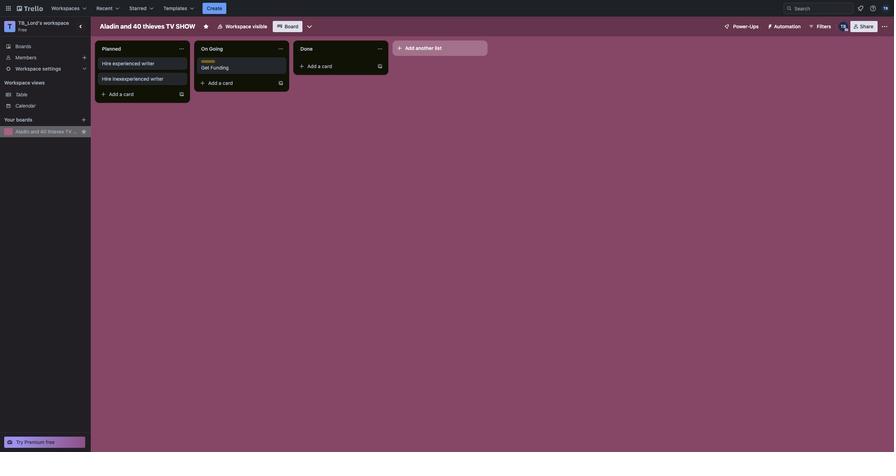 Task type: vqa. For each thing, say whether or not it's contained in the screenshot.
the bottommost Show
yes



Task type: describe. For each thing, give the bounding box(es) containing it.
board
[[285, 23, 299, 29]]

planned
[[102, 46, 121, 52]]

add inside button
[[405, 45, 415, 51]]

and inside aladin and 40 thieves tv show link
[[31, 129, 39, 135]]

board link
[[273, 21, 303, 32]]

thieves inside aladin and 40 thieves tv show link
[[48, 129, 64, 135]]

tyler black (tylerblack44) image
[[882, 4, 890, 13]]

create from template… image
[[179, 92, 184, 97]]

back to home image
[[17, 3, 43, 14]]

tb_lord's
[[18, 20, 42, 26]]

add board image
[[81, 117, 87, 123]]

starred button
[[125, 3, 158, 14]]

40 inside the board name text field
[[133, 23, 141, 30]]

workspace settings
[[15, 66, 61, 72]]

On Going text field
[[197, 43, 274, 55]]

going
[[209, 46, 223, 52]]

create
[[207, 5, 222, 11]]

primary element
[[0, 0, 895, 17]]

templates
[[163, 5, 187, 11]]

automation
[[775, 23, 801, 29]]

share button
[[851, 21, 878, 32]]

add a card for on going
[[208, 80, 233, 86]]

hire for hire inexexperienced writer
[[102, 76, 111, 82]]

table link
[[15, 91, 87, 98]]

members link
[[0, 52, 91, 63]]

tb_lord (tylerblack44) image
[[839, 22, 849, 31]]

writer for hire experienced writer
[[142, 60, 155, 66]]

on going
[[201, 46, 223, 52]]

workspace for workspace visible
[[226, 23, 251, 29]]

create from template… image for on going
[[278, 80, 284, 86]]

open information menu image
[[870, 5, 877, 12]]

star or unstar board image
[[203, 24, 209, 29]]

filters button
[[807, 21, 834, 32]]

add a card for done
[[307, 63, 332, 69]]

and inside the board name text field
[[120, 23, 132, 30]]

add for planned
[[109, 91, 118, 97]]

views
[[31, 80, 45, 86]]

hire experienced writer link
[[102, 60, 183, 67]]

your
[[4, 117, 15, 123]]

Planned text field
[[98, 43, 175, 55]]

workspace views
[[4, 80, 45, 86]]

color: yellow, title: "less than $25m" element
[[201, 60, 215, 63]]

add a card for planned
[[109, 91, 134, 97]]

0 notifications image
[[857, 4, 865, 13]]

get
[[201, 65, 209, 71]]

free
[[18, 27, 27, 32]]

aladin and 40 thieves tv show link
[[15, 128, 88, 135]]

workspace settings button
[[0, 63, 91, 74]]

card for done
[[322, 63, 332, 69]]

starred
[[129, 5, 147, 11]]

workspace navigation collapse icon image
[[76, 22, 86, 31]]

ups
[[750, 23, 759, 29]]

boards
[[15, 43, 31, 49]]

aladin inside the board name text field
[[100, 23, 119, 30]]

tv inside the board name text field
[[166, 23, 174, 30]]

this member is an admin of this board. image
[[845, 28, 848, 31]]

create from template… image for done
[[377, 64, 383, 69]]

get funding link
[[201, 64, 282, 71]]

workspace visible button
[[213, 21, 272, 32]]

a for on going
[[219, 80, 222, 86]]

add for done
[[307, 63, 317, 69]]

on
[[201, 46, 208, 52]]

add for on going
[[208, 80, 218, 86]]

funding
[[211, 65, 229, 71]]

calendar link
[[15, 102, 87, 109]]

thieves inside the board name text field
[[143, 23, 165, 30]]

tb_lord's workspace free
[[18, 20, 69, 32]]

search image
[[787, 6, 793, 11]]

visible
[[253, 23, 267, 29]]



Task type: locate. For each thing, give the bounding box(es) containing it.
add down done
[[307, 63, 317, 69]]

hire down planned
[[102, 60, 111, 66]]

2 vertical spatial add a card
[[109, 91, 134, 97]]

power-ups button
[[720, 21, 763, 32]]

workspace visible
[[226, 23, 267, 29]]

card for on going
[[223, 80, 233, 86]]

a
[[318, 63, 321, 69], [219, 80, 222, 86], [120, 91, 122, 97]]

0 horizontal spatial 40
[[40, 129, 47, 135]]

hire
[[102, 60, 111, 66], [102, 76, 111, 82]]

a down inexexperienced
[[120, 91, 122, 97]]

power-
[[734, 23, 750, 29]]

1 horizontal spatial 40
[[133, 23, 141, 30]]

1 vertical spatial aladin
[[15, 129, 29, 135]]

and
[[120, 23, 132, 30], [31, 129, 39, 135]]

workspace for workspace views
[[4, 80, 30, 86]]

2 horizontal spatial add a card button
[[296, 61, 375, 72]]

add a card button for done
[[296, 61, 375, 72]]

0 horizontal spatial add a card
[[109, 91, 134, 97]]

hire for hire experienced writer
[[102, 60, 111, 66]]

automation button
[[765, 21, 805, 32]]

hire inexexperienced writer link
[[102, 75, 183, 82]]

writer down hire experienced writer link
[[151, 76, 164, 82]]

0 horizontal spatial aladin and 40 thieves tv show
[[15, 129, 88, 135]]

workspace up the table
[[4, 80, 30, 86]]

starred icon image
[[81, 129, 87, 135]]

templates button
[[159, 3, 198, 14]]

1 vertical spatial create from template… image
[[278, 80, 284, 86]]

0 vertical spatial 40
[[133, 23, 141, 30]]

0 horizontal spatial a
[[120, 91, 122, 97]]

add a card button
[[296, 61, 375, 72], [197, 78, 275, 89], [98, 89, 176, 100]]

create button
[[203, 3, 226, 14]]

1 vertical spatial writer
[[151, 76, 164, 82]]

add another list button
[[393, 41, 488, 56]]

list
[[435, 45, 442, 51]]

hire experienced writer
[[102, 60, 155, 66]]

card down done "text box"
[[322, 63, 332, 69]]

a for done
[[318, 63, 321, 69]]

Search field
[[793, 3, 854, 14]]

40
[[133, 23, 141, 30], [40, 129, 47, 135]]

get funding
[[201, 65, 229, 71]]

1 horizontal spatial tv
[[166, 23, 174, 30]]

card
[[322, 63, 332, 69], [223, 80, 233, 86], [124, 91, 134, 97]]

0 vertical spatial aladin
[[100, 23, 119, 30]]

0 vertical spatial hire
[[102, 60, 111, 66]]

add a card down done
[[307, 63, 332, 69]]

1 vertical spatial hire
[[102, 76, 111, 82]]

card down funding
[[223, 80, 233, 86]]

boards link
[[0, 41, 91, 52]]

1 vertical spatial tv
[[65, 129, 72, 135]]

workspace inside "popup button"
[[15, 66, 41, 72]]

2 vertical spatial a
[[120, 91, 122, 97]]

2 hire from the top
[[102, 76, 111, 82]]

1 horizontal spatial create from template… image
[[377, 64, 383, 69]]

workspaces
[[51, 5, 80, 11]]

2 vertical spatial card
[[124, 91, 134, 97]]

0 horizontal spatial tv
[[65, 129, 72, 135]]

writer up hire inexexperienced writer link
[[142, 60, 155, 66]]

create from template… image
[[377, 64, 383, 69], [278, 80, 284, 86]]

1 vertical spatial add a card
[[208, 80, 233, 86]]

filters
[[817, 23, 832, 29]]

0 horizontal spatial and
[[31, 129, 39, 135]]

t link
[[4, 21, 15, 32]]

1 vertical spatial workspace
[[15, 66, 41, 72]]

premium
[[25, 439, 44, 445]]

1 vertical spatial 40
[[40, 129, 47, 135]]

show
[[176, 23, 196, 30], [73, 129, 88, 135]]

1 horizontal spatial add a card button
[[197, 78, 275, 89]]

1 vertical spatial aladin and 40 thieves tv show
[[15, 129, 88, 135]]

add a card button for on going
[[197, 78, 275, 89]]

share
[[861, 23, 874, 29]]

workspace left 'visible'
[[226, 23, 251, 29]]

a down funding
[[219, 80, 222, 86]]

try
[[16, 439, 23, 445]]

aladin and 40 thieves tv show down starred dropdown button
[[100, 23, 196, 30]]

tv down templates
[[166, 23, 174, 30]]

another
[[416, 45, 434, 51]]

2 horizontal spatial card
[[322, 63, 332, 69]]

add a card down funding
[[208, 80, 233, 86]]

0 horizontal spatial add a card button
[[98, 89, 176, 100]]

1 vertical spatial and
[[31, 129, 39, 135]]

tv
[[166, 23, 174, 30], [65, 129, 72, 135]]

hire inexexperienced writer
[[102, 76, 164, 82]]

add another list
[[405, 45, 442, 51]]

2 horizontal spatial a
[[318, 63, 321, 69]]

workspace inside button
[[226, 23, 251, 29]]

boards
[[16, 117, 32, 123]]

card for planned
[[124, 91, 134, 97]]

1 hire from the top
[[102, 60, 111, 66]]

hire inside hire experienced writer link
[[102, 60, 111, 66]]

your boards
[[4, 117, 32, 123]]

1 horizontal spatial and
[[120, 23, 132, 30]]

0 vertical spatial card
[[322, 63, 332, 69]]

power-ups
[[734, 23, 759, 29]]

Board name text field
[[96, 21, 199, 32]]

1 horizontal spatial a
[[219, 80, 222, 86]]

0 vertical spatial aladin and 40 thieves tv show
[[100, 23, 196, 30]]

settings
[[42, 66, 61, 72]]

workspace for workspace settings
[[15, 66, 41, 72]]

t
[[8, 22, 12, 30]]

1 vertical spatial thieves
[[48, 129, 64, 135]]

0 vertical spatial a
[[318, 63, 321, 69]]

1 horizontal spatial thieves
[[143, 23, 165, 30]]

0 vertical spatial thieves
[[143, 23, 165, 30]]

your boards with 1 items element
[[4, 116, 71, 124]]

a for planned
[[120, 91, 122, 97]]

and down your boards with 1 items element
[[31, 129, 39, 135]]

0 vertical spatial create from template… image
[[377, 64, 383, 69]]

add a card button down get funding link
[[197, 78, 275, 89]]

sm image
[[765, 21, 775, 31]]

add a card button for planned
[[98, 89, 176, 100]]

1 horizontal spatial add a card
[[208, 80, 233, 86]]

aladin down the recent popup button
[[100, 23, 119, 30]]

tb_lord's workspace link
[[18, 20, 69, 26]]

card down inexexperienced
[[124, 91, 134, 97]]

0 vertical spatial and
[[120, 23, 132, 30]]

try premium free
[[16, 439, 55, 445]]

0 horizontal spatial thieves
[[48, 129, 64, 135]]

show down add board image
[[73, 129, 88, 135]]

writer
[[142, 60, 155, 66], [151, 76, 164, 82]]

1 horizontal spatial aladin
[[100, 23, 119, 30]]

hire inside hire inexexperienced writer link
[[102, 76, 111, 82]]

aladin and 40 thieves tv show
[[100, 23, 196, 30], [15, 129, 88, 135]]

add
[[405, 45, 415, 51], [307, 63, 317, 69], [208, 80, 218, 86], [109, 91, 118, 97]]

0 vertical spatial tv
[[166, 23, 174, 30]]

1 vertical spatial show
[[73, 129, 88, 135]]

add a card
[[307, 63, 332, 69], [208, 80, 233, 86], [109, 91, 134, 97]]

0 vertical spatial add a card
[[307, 63, 332, 69]]

40 down starred on the left top of the page
[[133, 23, 141, 30]]

show down templates popup button
[[176, 23, 196, 30]]

workspaces button
[[47, 3, 91, 14]]

0 horizontal spatial create from template… image
[[278, 80, 284, 86]]

thieves down starred dropdown button
[[143, 23, 165, 30]]

aladin and 40 thieves tv show down your boards with 1 items element
[[15, 129, 88, 135]]

add a card button down the hire inexexperienced writer
[[98, 89, 176, 100]]

2 vertical spatial workspace
[[4, 80, 30, 86]]

0 vertical spatial show
[[176, 23, 196, 30]]

0 horizontal spatial aladin
[[15, 129, 29, 135]]

writer for hire inexexperienced writer
[[151, 76, 164, 82]]

aladin
[[100, 23, 119, 30], [15, 129, 29, 135]]

0 horizontal spatial card
[[124, 91, 134, 97]]

show menu image
[[882, 23, 889, 30]]

thieves down your boards with 1 items element
[[48, 129, 64, 135]]

workspace down "members"
[[15, 66, 41, 72]]

show inside the board name text field
[[176, 23, 196, 30]]

add down get funding
[[208, 80, 218, 86]]

done
[[301, 46, 313, 52]]

2 horizontal spatial add a card
[[307, 63, 332, 69]]

1 horizontal spatial show
[[176, 23, 196, 30]]

calendar
[[15, 103, 36, 109]]

add a card button down done "text box"
[[296, 61, 375, 72]]

1 vertical spatial card
[[223, 80, 233, 86]]

customize views image
[[306, 23, 313, 30]]

aladin and 40 thieves tv show inside the board name text field
[[100, 23, 196, 30]]

hire left inexexperienced
[[102, 76, 111, 82]]

workspace
[[44, 20, 69, 26]]

aladin down boards
[[15, 129, 29, 135]]

recent button
[[92, 3, 124, 14]]

Done text field
[[296, 43, 373, 55]]

workspace
[[226, 23, 251, 29], [15, 66, 41, 72], [4, 80, 30, 86]]

table
[[15, 92, 27, 97]]

a down done "text box"
[[318, 63, 321, 69]]

0 vertical spatial writer
[[142, 60, 155, 66]]

and down starred on the left top of the page
[[120, 23, 132, 30]]

inexexperienced
[[113, 76, 149, 82]]

add left another
[[405, 45, 415, 51]]

1 vertical spatial a
[[219, 80, 222, 86]]

members
[[15, 55, 37, 60]]

thieves
[[143, 23, 165, 30], [48, 129, 64, 135]]

40 down your boards with 1 items element
[[40, 129, 47, 135]]

experienced
[[113, 60, 140, 66]]

1 horizontal spatial aladin and 40 thieves tv show
[[100, 23, 196, 30]]

0 horizontal spatial show
[[73, 129, 88, 135]]

free
[[46, 439, 55, 445]]

add down inexexperienced
[[109, 91, 118, 97]]

try premium free button
[[4, 437, 85, 448]]

0 vertical spatial workspace
[[226, 23, 251, 29]]

tv left starred icon
[[65, 129, 72, 135]]

1 horizontal spatial card
[[223, 80, 233, 86]]

add a card down inexexperienced
[[109, 91, 134, 97]]

recent
[[96, 5, 113, 11]]



